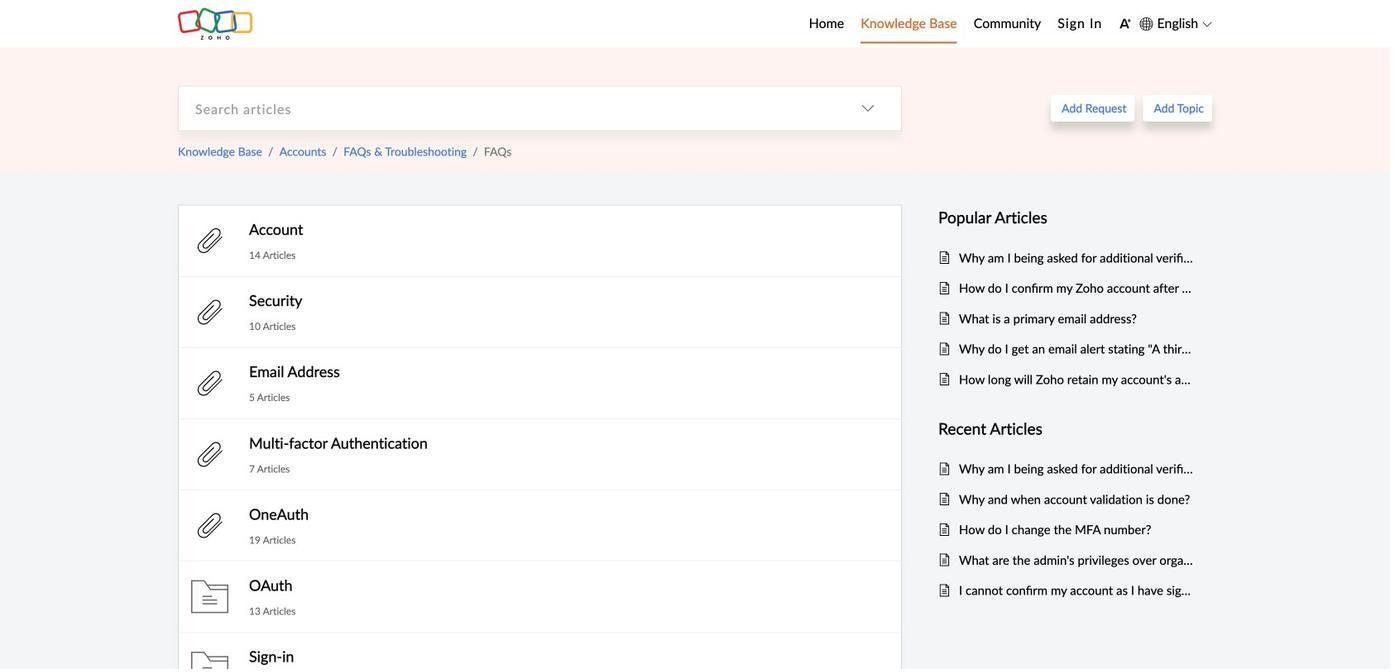 Task type: locate. For each thing, give the bounding box(es) containing it.
choose languages element
[[1140, 12, 1212, 34]]

1 vertical spatial heading
[[939, 416, 1196, 442]]

2 heading from the top
[[939, 416, 1196, 442]]

0 vertical spatial heading
[[939, 205, 1196, 230]]

heading
[[939, 205, 1196, 230], [939, 416, 1196, 442]]

user preference element
[[1119, 11, 1132, 36]]



Task type: vqa. For each thing, say whether or not it's contained in the screenshot.
search articles FIELD
yes



Task type: describe. For each thing, give the bounding box(es) containing it.
choose category image
[[862, 102, 875, 115]]

choose category element
[[835, 87, 901, 130]]

Search articles field
[[179, 87, 835, 130]]

user preference image
[[1119, 17, 1132, 30]]

1 heading from the top
[[939, 205, 1196, 230]]



